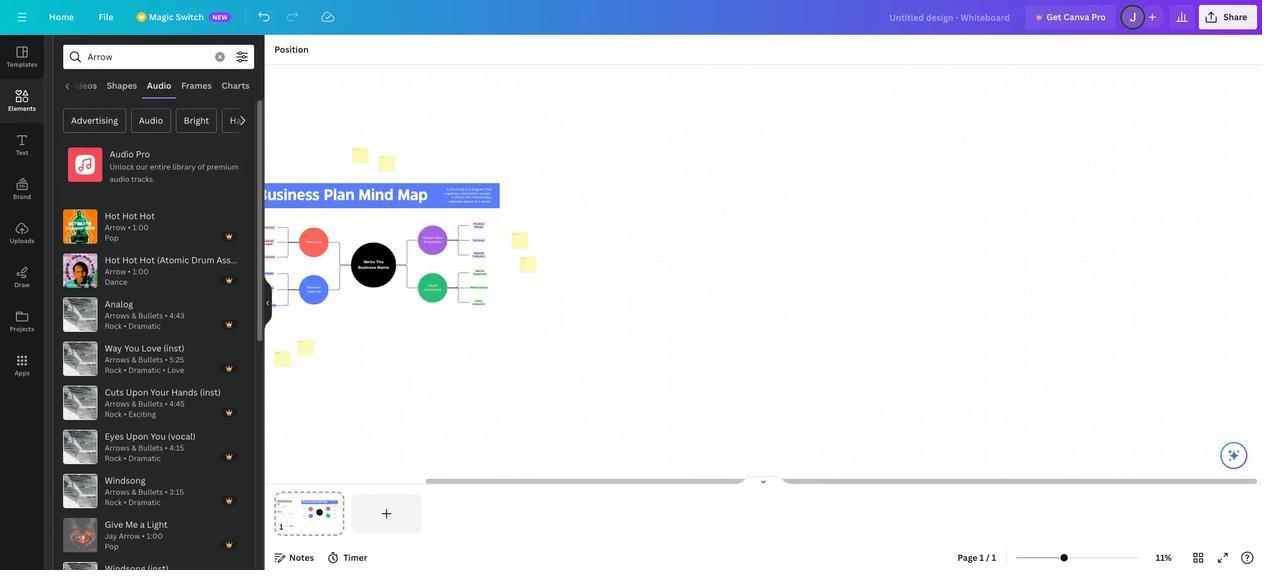 Task type: locate. For each thing, give the bounding box(es) containing it.
2 vertical spatial 1:00
[[147, 531, 163, 542]]

1 vertical spatial pro
[[136, 148, 150, 160]]

jay arrow • 1:00 pop
[[105, 531, 163, 552]]

0 vertical spatial pop, 60 seconds element
[[105, 223, 149, 244]]

bullets down eyes upon you (vocal)
[[138, 443, 163, 454]]

1:00
[[132, 223, 149, 233], [132, 267, 149, 277], [147, 531, 163, 542]]

rock up the give
[[105, 498, 122, 508]]

upon for eyes
[[126, 431, 148, 442]]

a right me
[[140, 519, 145, 530]]

& inside arrows & bullets • 5:25 rock • dramatic • love
[[132, 355, 136, 365]]

1 bullets from the top
[[138, 311, 163, 321]]

of right library
[[197, 162, 205, 172]]

frames button
[[176, 74, 217, 97]]

0 vertical spatial a
[[469, 187, 471, 191]]

bullets inside arrows & bullets • 4:43 rock • dramatic
[[138, 311, 163, 321]]

4 arrows from the top
[[105, 443, 130, 454]]

arrow inside arrow • 1:00 dance
[[105, 267, 126, 277]]

upon for cuts
[[126, 386, 148, 398]]

rock, dramatic, 283 seconds element
[[105, 311, 185, 332]]

bullets
[[138, 311, 163, 321], [138, 355, 163, 365], [138, 399, 163, 409], [138, 443, 163, 454], [138, 487, 163, 498]]

special features
[[473, 252, 485, 258]]

arrows & bullets • 3:15 rock • dramatic
[[105, 487, 184, 508]]

pop inside jay arrow • 1:00 pop
[[105, 542, 119, 552]]

pro inside audio pro unlock our entire library of premium audio tracks.
[[136, 148, 150, 160]]

you right way
[[124, 342, 139, 354]]

audio button
[[142, 74, 176, 97], [131, 108, 171, 133]]

dramatic down eyes upon you (vocal)
[[128, 453, 161, 464]]

hands
[[171, 386, 198, 398]]

1:00 right dance
[[132, 267, 149, 277]]

financial budget
[[262, 240, 273, 245]]

arrows down analog
[[105, 311, 130, 321]]

0 vertical spatial pro
[[1092, 11, 1106, 23]]

1 pop from the top
[[105, 233, 119, 243]]

0 vertical spatial (inst)
[[163, 342, 184, 354]]

1 pop, 60 seconds element from the top
[[105, 223, 149, 244]]

pro up our
[[136, 148, 150, 160]]

4:15
[[169, 443, 184, 454]]

1 rock from the top
[[105, 321, 122, 331]]

5 bullets from the top
[[138, 487, 163, 498]]

2 upon from the top
[[126, 431, 148, 442]]

shows
[[455, 196, 465, 200]]

rock up 'eyes'
[[105, 409, 122, 420]]

pop, 60 seconds element down me
[[105, 531, 163, 553]]

arrows down way
[[105, 355, 130, 365]]

hide pages image
[[734, 476, 793, 486]]

1 vertical spatial arrow
[[105, 267, 126, 277]]

analog
[[105, 298, 133, 310]]

organizes
[[445, 192, 460, 195]]

rock for eyes
[[105, 453, 122, 464]]

dramatic up give me a light at the left of page
[[128, 498, 161, 508]]

3 rock from the top
[[105, 409, 122, 420]]

rock up way
[[105, 321, 122, 331]]

pop, 60 seconds element containing arrow
[[105, 223, 149, 244]]

2 vertical spatial audio
[[110, 148, 134, 160]]

rock inside arrows & bullets • 5:25 rock • dramatic • love
[[105, 365, 122, 376]]

3 dramatic from the top
[[128, 453, 161, 464]]

charts
[[222, 80, 250, 91]]

arrow inside jay arrow • 1:00 pop
[[119, 531, 140, 542]]

1:00 inside arrow • 1:00 dance
[[132, 267, 149, 277]]

rock, dramatic, 195 seconds element
[[105, 487, 184, 508]]

2 1 from the left
[[992, 552, 996, 564]]

arrows inside arrows & bullets • 4:45 rock • exciting
[[105, 399, 130, 409]]

0 horizontal spatial a
[[140, 519, 145, 530]]

5 & from the top
[[132, 487, 136, 498]]

0 vertical spatial of
[[197, 162, 205, 172]]

position
[[275, 44, 309, 55]]

windsong
[[105, 475, 145, 486]]

0 vertical spatial upon
[[126, 386, 148, 398]]

rock up cuts
[[105, 365, 122, 376]]

bright
[[184, 115, 209, 126]]

1 horizontal spatial of
[[475, 200, 478, 204]]

advertising
[[71, 115, 118, 126]]

1 vertical spatial love
[[167, 365, 184, 376]]

pop, 60 seconds element
[[105, 223, 149, 244], [105, 531, 163, 553]]

arrow down the hot hot hot
[[105, 223, 126, 233]]

arrow
[[105, 223, 126, 233], [105, 267, 126, 277], [119, 531, 140, 542]]

• inside arrow • 1:00 pop
[[128, 223, 131, 233]]

bullets down your
[[138, 399, 163, 409]]

& for cuts
[[132, 399, 136, 409]]

a
[[446, 187, 449, 191]]

videos button
[[64, 74, 102, 97]]

arrows down windsong
[[105, 487, 130, 498]]

1 vertical spatial upon
[[126, 431, 148, 442]]

arrows inside arrows & bullets • 5:25 rock • dramatic • love
[[105, 355, 130, 365]]

rock for cuts
[[105, 409, 122, 420]]

3 arrows from the top
[[105, 399, 130, 409]]

4 rock from the top
[[105, 453, 122, 464]]

2 rock from the top
[[105, 365, 122, 376]]

5 rock from the top
[[105, 498, 122, 508]]

dramatic for way you love (inst)
[[128, 365, 161, 376]]

pro right canva
[[1092, 11, 1106, 23]]

1 vertical spatial you
[[151, 431, 166, 442]]

11%
[[1156, 552, 1172, 564]]

dramatic for windsong
[[128, 498, 161, 508]]

arrow for hot hot hot (atomic drum assembly remix)
[[105, 267, 126, 277]]

(atomic
[[157, 254, 189, 266]]

pop down the give
[[105, 542, 119, 552]]

is
[[466, 187, 468, 191]]

0 horizontal spatial of
[[197, 162, 205, 172]]

a down relationships
[[479, 200, 480, 204]]

information
[[461, 192, 478, 195]]

1 left the /
[[980, 552, 984, 564]]

Design title text field
[[880, 5, 1021, 29]]

pop down the hot hot hot
[[105, 233, 119, 243]]

1 horizontal spatial (inst)
[[200, 386, 221, 398]]

shapes
[[107, 80, 137, 91]]

2 & from the top
[[132, 355, 136, 365]]

dramatic up way you love (inst)
[[128, 321, 161, 331]]

you up arrows & bullets • 4:15 rock • dramatic
[[151, 431, 166, 442]]

rock down 'eyes'
[[105, 453, 122, 464]]

1 horizontal spatial love
[[167, 365, 184, 376]]

cuts upon your hands (inst)
[[105, 386, 221, 398]]

0 vertical spatial pop
[[105, 233, 119, 243]]

between
[[449, 200, 463, 204]]

0 vertical spatial arrow
[[105, 223, 126, 233]]

1:00 for hot hot hot (atomic drum assembly remix)
[[132, 267, 149, 277]]

position button
[[270, 40, 314, 59]]

audio
[[147, 80, 171, 91], [139, 115, 163, 126], [110, 148, 134, 160]]

bullets down way you love (inst)
[[138, 355, 163, 365]]

love up hands
[[167, 365, 184, 376]]

bullets inside arrows & bullets • 4:15 rock • dramatic
[[138, 443, 163, 454]]

5 arrows from the top
[[105, 487, 130, 498]]

dramatic inside arrows & bullets • 4:15 rock • dramatic
[[128, 453, 161, 464]]

rock inside arrows & bullets • 4:45 rock • exciting
[[105, 409, 122, 420]]

dramatic inside arrows & bullets • 3:15 rock • dramatic
[[128, 498, 161, 508]]

0 vertical spatial you
[[124, 342, 139, 354]]

dramatic inside arrows & bullets • 5:25 rock • dramatic • love
[[128, 365, 161, 376]]

0 horizontal spatial pro
[[136, 148, 150, 160]]

share button
[[1199, 5, 1257, 29]]

photos button
[[24, 74, 64, 97]]

2 bullets from the top
[[138, 355, 163, 365]]

early
[[476, 300, 482, 302]]

upon up arrows & bullets • 4:15 rock • dramatic
[[126, 431, 148, 442]]

bullets inside arrows & bullets • 4:45 rock • exciting
[[138, 399, 163, 409]]

audio button down shapes button at the top of the page
[[131, 108, 171, 133]]

1 arrows from the top
[[105, 311, 130, 321]]

bullets left 3:15
[[138, 487, 163, 498]]

arrows inside arrows & bullets • 4:43 rock • dramatic
[[105, 311, 130, 321]]

hide image
[[264, 273, 272, 332]]

exciting
[[128, 409, 156, 420]]

machinery
[[261, 226, 275, 229]]

1 vertical spatial of
[[475, 200, 478, 204]]

services
[[473, 239, 484, 242]]

a right is
[[469, 187, 471, 191]]

eyes
[[105, 431, 124, 442]]

arrows & bullets • 4:15 rock • dramatic
[[105, 443, 184, 464]]

1 horizontal spatial you
[[151, 431, 166, 442]]

1 upon from the top
[[126, 386, 148, 398]]

rock, dramatic, love, 325 seconds element
[[105, 355, 184, 376]]

arrows inside arrows & bullets • 4:15 rock • dramatic
[[105, 443, 130, 454]]

features
[[473, 255, 485, 258]]

bright button
[[176, 108, 217, 133]]

/
[[986, 552, 990, 564]]

rock inside arrows & bullets • 3:15 rock • dramatic
[[105, 498, 122, 508]]

4 bullets from the top
[[138, 443, 163, 454]]

a mind map is a diagram that organizes information visually. it shows the relationships between pieces of a whole.
[[445, 187, 492, 204]]

& inside arrows & bullets • 4:45 rock • exciting
[[132, 399, 136, 409]]

love
[[142, 342, 161, 354], [167, 365, 184, 376]]

file button
[[89, 5, 123, 29]]

product range
[[474, 223, 484, 229]]

4 & from the top
[[132, 443, 136, 454]]

2 vertical spatial arrow
[[119, 531, 140, 542]]

brand
[[13, 192, 31, 201]]

pop
[[105, 233, 119, 243], [105, 542, 119, 552]]

hot
[[105, 210, 120, 222], [122, 210, 137, 222], [140, 210, 155, 222], [105, 254, 120, 266], [122, 254, 137, 266], [140, 254, 155, 266]]

dramatic down way you love (inst)
[[128, 365, 161, 376]]

(inst) up 5:25
[[163, 342, 184, 354]]

4:43
[[169, 311, 185, 321]]

audio down search elements search field
[[147, 80, 171, 91]]

arrows down 'eyes'
[[105, 443, 130, 454]]

of down relationships
[[475, 200, 478, 204]]

bullets inside arrows & bullets • 3:15 rock • dramatic
[[138, 487, 163, 498]]

arrows for way you love (inst)
[[105, 355, 130, 365]]

bullets inside arrows & bullets • 5:25 rock • dramatic • love
[[138, 355, 163, 365]]

page 1 / 1
[[958, 552, 996, 564]]

2 dramatic from the top
[[128, 365, 161, 376]]

0 horizontal spatial 1
[[980, 552, 984, 564]]

dramatic for eyes upon you (vocal)
[[128, 453, 161, 464]]

canva assistant image
[[1227, 449, 1241, 463]]

projects
[[10, 325, 34, 333]]

(inst) right hands
[[200, 386, 221, 398]]

0 vertical spatial 1:00
[[132, 223, 149, 233]]

3 & from the top
[[132, 399, 136, 409]]

4 dramatic from the top
[[128, 498, 161, 508]]

2 pop from the top
[[105, 542, 119, 552]]

1 horizontal spatial 1
[[992, 552, 996, 564]]

1:00 down the hot hot hot
[[132, 223, 149, 233]]

upon up arrows & bullets • 4:45 rock • exciting
[[126, 386, 148, 398]]

dramatic inside arrows & bullets • 4:43 rock • dramatic
[[128, 321, 161, 331]]

2 pop, 60 seconds element from the top
[[105, 531, 163, 553]]

1 & from the top
[[132, 311, 136, 321]]

rock inside arrows & bullets • 4:15 rock • dramatic
[[105, 453, 122, 464]]

bullets left 4:43
[[138, 311, 163, 321]]

1 vertical spatial (inst)
[[200, 386, 221, 398]]

physical
[[263, 287, 273, 290]]

shapes button
[[102, 74, 142, 97]]

pop, 60 seconds element containing jay arrow
[[105, 531, 163, 553]]

0 vertical spatial love
[[142, 342, 161, 354]]

2 horizontal spatial a
[[479, 200, 480, 204]]

2 vertical spatial a
[[140, 519, 145, 530]]

visually.
[[479, 192, 492, 195]]

1 horizontal spatial pro
[[1092, 11, 1106, 23]]

1:00 inside arrow • 1:00 pop
[[132, 223, 149, 233]]

arrows & bullets • 4:43 rock • dramatic
[[105, 311, 185, 331]]

pop, 60 seconds element down the hot hot hot
[[105, 223, 149, 244]]

1 right the /
[[992, 552, 996, 564]]

1 vertical spatial pop, 60 seconds element
[[105, 531, 163, 553]]

dance
[[105, 277, 127, 287]]

audio button down search elements search field
[[142, 74, 176, 97]]

arrow inside arrow • 1:00 pop
[[105, 223, 126, 233]]

text button
[[0, 123, 44, 167]]

arrow down me
[[119, 531, 140, 542]]

•
[[128, 223, 131, 233], [128, 267, 131, 277], [165, 311, 168, 321], [124, 321, 127, 331], [165, 355, 168, 365], [124, 365, 127, 376], [163, 365, 165, 376], [165, 399, 168, 409], [124, 409, 127, 420], [165, 443, 168, 454], [124, 453, 127, 464], [165, 487, 168, 498], [124, 498, 127, 508], [142, 531, 145, 542]]

you
[[124, 342, 139, 354], [151, 431, 166, 442]]

1 vertical spatial audio button
[[131, 108, 171, 133]]

your
[[150, 386, 169, 398]]

arrows down cuts
[[105, 399, 130, 409]]

audio down shapes button at the top of the page
[[139, 115, 163, 126]]

arrow up analog
[[105, 267, 126, 277]]

happy button
[[222, 108, 265, 133]]

2 arrows from the top
[[105, 355, 130, 365]]

market
[[475, 270, 485, 273]]

get
[[1047, 11, 1062, 23]]

1:00 down light
[[147, 531, 163, 542]]

website
[[262, 273, 273, 275]]

arrows inside arrows & bullets • 3:15 rock • dramatic
[[105, 487, 130, 498]]

arrows & bullets • 5:25 rock • dramatic • love
[[105, 355, 184, 376]]

1 vertical spatial pop
[[105, 542, 119, 552]]

&
[[132, 311, 136, 321], [132, 355, 136, 365], [132, 399, 136, 409], [132, 443, 136, 454], [132, 487, 136, 498]]

& inside arrows & bullets • 4:15 rock • dramatic
[[132, 443, 136, 454]]

love up arrows & bullets • 5:25 rock • dramatic • love
[[142, 342, 161, 354]]

a
[[469, 187, 471, 191], [479, 200, 480, 204], [140, 519, 145, 530]]

audio up unlock
[[110, 148, 134, 160]]

1 vertical spatial 1:00
[[132, 267, 149, 277]]

1 dramatic from the top
[[128, 321, 161, 331]]

4:45
[[169, 399, 185, 409]]

toggle play audio track preview image
[[63, 562, 97, 570]]

3 bullets from the top
[[138, 399, 163, 409]]

photos
[[29, 80, 59, 91]]

0 horizontal spatial (inst)
[[163, 342, 184, 354]]



Task type: vqa. For each thing, say whether or not it's contained in the screenshot.
Exciting
yes



Task type: describe. For each thing, give the bounding box(es) containing it.
• inside arrow • 1:00 dance
[[128, 267, 131, 277]]

assembly
[[217, 254, 257, 266]]

projects button
[[0, 300, 44, 344]]

remix)
[[259, 254, 286, 266]]

notes button
[[270, 548, 319, 568]]

get canva pro button
[[1026, 5, 1116, 29]]

share
[[1224, 11, 1248, 23]]

Page title text field
[[289, 521, 293, 534]]

give me a light
[[105, 519, 168, 530]]

advertising button
[[63, 108, 126, 133]]

audio pro unlock our entire library of premium audio tracks.
[[110, 148, 239, 184]]

our
[[136, 162, 148, 172]]

library
[[173, 162, 196, 172]]

arrow • 1:00 dance
[[105, 267, 149, 287]]

premium
[[207, 162, 239, 172]]

uploads
[[10, 237, 34, 245]]

page 1 image
[[275, 494, 344, 534]]

get canva pro
[[1047, 11, 1106, 23]]

stores
[[264, 290, 272, 293]]

1 1 from the left
[[980, 552, 984, 564]]

3:15
[[169, 487, 184, 498]]

me
[[125, 519, 138, 530]]

file
[[99, 11, 113, 23]]

pro inside get canva pro button
[[1092, 11, 1106, 23]]

media
[[268, 304, 276, 307]]

draw
[[14, 281, 30, 289]]

hot hot hot (atomic drum assembly remix)
[[105, 254, 286, 266]]

budget
[[263, 243, 273, 245]]

brand button
[[0, 167, 44, 211]]

entire
[[150, 162, 171, 172]]

jay
[[105, 531, 117, 542]]

Search elements search field
[[88, 45, 208, 69]]

physical stores
[[263, 287, 273, 293]]

1 vertical spatial a
[[479, 200, 480, 204]]

hot hot hot
[[105, 210, 155, 222]]

1:00 for hot hot hot
[[132, 223, 149, 233]]

switch
[[176, 11, 204, 23]]

product
[[474, 223, 484, 226]]

relationships
[[471, 287, 488, 289]]

elements
[[8, 104, 36, 113]]

dance, 60 seconds element
[[105, 267, 149, 288]]

arrows for cuts upon your hands (inst)
[[105, 399, 130, 409]]

audio tracks.
[[110, 174, 155, 184]]

love inside arrows & bullets • 5:25 rock • dramatic • love
[[167, 365, 184, 376]]

give
[[105, 519, 123, 530]]

• inside jay arrow • 1:00 pop
[[142, 531, 145, 542]]

& for eyes
[[132, 443, 136, 454]]

main menu bar
[[0, 0, 1262, 35]]

charts button
[[217, 74, 254, 97]]

bullets for you
[[138, 443, 163, 454]]

diagram
[[472, 187, 484, 191]]

arrows & bullets • 4:45 rock • exciting
[[105, 399, 185, 420]]

arrows for analog
[[105, 311, 130, 321]]

1 horizontal spatial a
[[469, 187, 471, 191]]

1:00 inside jay arrow • 1:00 pop
[[147, 531, 163, 542]]

0 vertical spatial audio button
[[142, 74, 176, 97]]

pop inside arrow • 1:00 pop
[[105, 233, 119, 243]]

& inside arrows & bullets • 4:43 rock • dramatic
[[132, 311, 136, 321]]

early adopters
[[473, 300, 485, 305]]

magic
[[149, 11, 174, 23]]

magic switch
[[149, 11, 204, 23]]

rock inside arrows & bullets • 4:43 rock • dramatic
[[105, 321, 122, 331]]

templates button
[[0, 35, 44, 79]]

notes
[[289, 552, 314, 564]]

special
[[474, 252, 483, 255]]

eyes upon you (vocal)
[[105, 431, 196, 442]]

rock, dramatic, 255 seconds element
[[105, 443, 184, 464]]

of inside a mind map is a diagram that organizes information visually. it shows the relationships between pieces of a whole.
[[475, 200, 478, 204]]

rock, exciting, 285 seconds element
[[105, 399, 185, 420]]

way
[[105, 342, 122, 354]]

it
[[452, 196, 454, 200]]

page
[[958, 552, 978, 564]]

way you love (inst)
[[105, 342, 184, 354]]

text
[[16, 148, 28, 157]]

arrows for windsong
[[105, 487, 130, 498]]

unlock
[[110, 162, 134, 172]]

videos
[[69, 80, 97, 91]]

social
[[260, 304, 268, 307]]

apps button
[[0, 344, 44, 388]]

frames
[[181, 80, 212, 91]]

map
[[458, 187, 465, 191]]

bullets for your
[[138, 399, 163, 409]]

& for way
[[132, 355, 136, 365]]

market segments
[[473, 270, 487, 276]]

1 vertical spatial audio
[[139, 115, 163, 126]]

drum
[[191, 254, 214, 266]]

templates
[[7, 60, 37, 69]]

arrow for hot hot hot
[[105, 223, 126, 233]]

dramatic for analog
[[128, 321, 161, 331]]

0 vertical spatial audio
[[147, 80, 171, 91]]

bullets for love
[[138, 355, 163, 365]]

new
[[212, 13, 228, 21]]

social media
[[260, 304, 276, 307]]

rock for way
[[105, 365, 122, 376]]

financial
[[262, 240, 273, 242]]

0 horizontal spatial love
[[142, 342, 161, 354]]

pop, 60 seconds element for hot
[[105, 223, 149, 244]]

of inside audio pro unlock our entire library of premium audio tracks.
[[197, 162, 205, 172]]

arrow • 1:00 pop
[[105, 223, 149, 243]]

pieces
[[463, 200, 474, 204]]

& inside arrows & bullets • 3:15 rock • dramatic
[[132, 487, 136, 498]]

range
[[475, 226, 483, 229]]

the
[[466, 196, 471, 200]]

timer button
[[324, 548, 372, 568]]

pop, 60 seconds element for me
[[105, 531, 163, 553]]

audio inside audio pro unlock our entire library of premium audio tracks.
[[110, 148, 134, 160]]

0 horizontal spatial you
[[124, 342, 139, 354]]

home link
[[39, 5, 84, 29]]

side panel tab list
[[0, 35, 44, 388]]

cuts
[[105, 386, 124, 398]]

arrows for eyes upon you (vocal)
[[105, 443, 130, 454]]

mind
[[450, 187, 457, 191]]

relationships
[[472, 196, 492, 200]]

(vocal)
[[168, 431, 196, 442]]



